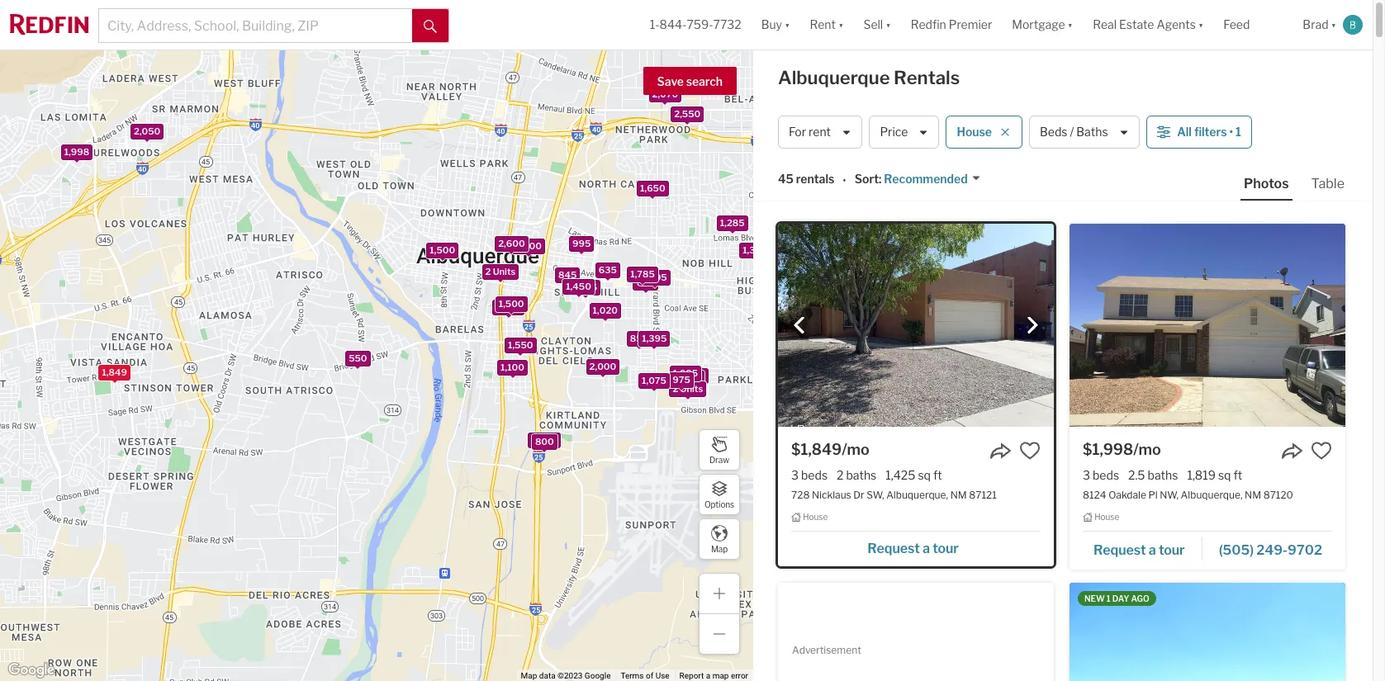 Task type: locate. For each thing, give the bounding box(es) containing it.
sq right 1,425
[[918, 468, 931, 483]]

2 beds from the left
[[1093, 468, 1120, 483]]

request up day
[[1094, 543, 1146, 558]]

1,550
[[508, 340, 533, 351]]

2 ▾ from the left
[[839, 18, 844, 32]]

terms of use
[[621, 672, 670, 681]]

1 horizontal spatial house
[[957, 125, 992, 139]]

request a tour
[[868, 541, 959, 557], [1094, 543, 1185, 558]]

1,395 down 1,285
[[743, 245, 768, 256]]

beds / baths button
[[1030, 116, 1140, 149]]

baths for $1,998 /mo
[[1148, 468, 1179, 483]]

1 horizontal spatial favorite button image
[[1311, 440, 1333, 462]]

for rent button
[[778, 116, 863, 149]]

map for map
[[711, 544, 728, 554]]

0 vertical spatial map
[[711, 544, 728, 554]]

for
[[789, 125, 806, 139]]

1 vertical spatial •
[[843, 173, 847, 187]]

2.5 baths
[[1129, 468, 1179, 483]]

options button
[[699, 474, 740, 516]]

249-
[[1257, 543, 1288, 558]]

2 vertical spatial 2
[[837, 468, 844, 483]]

save
[[657, 74, 684, 88]]

970
[[688, 370, 706, 381]]

1 horizontal spatial 1
[[1236, 125, 1242, 139]]

photo of 1720 rosewood ave nw, albuquerque, nm 87120 image
[[1070, 583, 1346, 682]]

1,819 sq ft
[[1188, 468, 1243, 483]]

feed button
[[1214, 0, 1293, 50]]

a left map
[[706, 672, 711, 681]]

1 horizontal spatial request a tour
[[1094, 543, 1185, 558]]

house left remove house icon
[[957, 125, 992, 139]]

2 3 beds from the left
[[1083, 468, 1120, 483]]

87120
[[1264, 489, 1294, 502]]

0 horizontal spatial beds
[[801, 468, 828, 483]]

beds / baths
[[1040, 125, 1108, 139]]

1 horizontal spatial baths
[[1148, 468, 1179, 483]]

1,650
[[640, 183, 666, 194]]

5 ▾ from the left
[[1199, 18, 1204, 32]]

albuquerque,
[[887, 489, 949, 502], [1181, 489, 1243, 502]]

▾ inside mortgage ▾ dropdown button
[[1068, 18, 1073, 32]]

user photo image
[[1343, 15, 1363, 35]]

985
[[637, 277, 655, 289]]

1 vertical spatial 1
[[1107, 594, 1111, 604]]

2 nm from the left
[[1245, 489, 1262, 502]]

request down 728 nicklaus dr sw, albuquerque, nm 87121
[[868, 541, 920, 557]]

1 horizontal spatial /mo
[[1134, 441, 1162, 459]]

request a tour button up ago
[[1083, 537, 1203, 562]]

a
[[923, 541, 930, 557], [1149, 543, 1156, 558], [706, 672, 711, 681]]

2 up nicklaus
[[837, 468, 844, 483]]

0 vertical spatial 2,550
[[674, 108, 701, 120]]

▾ right buy
[[785, 18, 790, 32]]

0 vertical spatial 1
[[1236, 125, 1242, 139]]

995
[[573, 238, 591, 250]]

house for $1,998 /mo
[[1095, 512, 1120, 522]]

2 albuquerque, from the left
[[1181, 489, 1243, 502]]

house down 728
[[803, 512, 828, 522]]

45
[[778, 172, 794, 186]]

1,185
[[574, 282, 597, 294]]

1 horizontal spatial •
[[1230, 125, 1234, 139]]

1,450
[[566, 281, 591, 293]]

2 units down 2,600
[[485, 266, 516, 277]]

rent
[[809, 125, 831, 139]]

buy ▾ button
[[762, 0, 790, 50]]

1 horizontal spatial albuquerque,
[[1181, 489, 1243, 502]]

albuquerque, for $1,998 /mo
[[1181, 489, 1243, 502]]

1-844-759-7732
[[650, 18, 742, 32]]

0 horizontal spatial map
[[521, 672, 537, 681]]

0 horizontal spatial favorite button image
[[1020, 440, 1041, 462]]

▾ inside buy ▾ dropdown button
[[785, 18, 790, 32]]

albuquerque, down the 1,819 sq ft
[[1181, 489, 1243, 502]]

next button image
[[1025, 317, 1041, 334]]

7732
[[713, 18, 742, 32]]

albuquerque, down '1,425 sq ft' on the bottom right
[[887, 489, 949, 502]]

request a tour down 728 nicklaus dr sw, albuquerque, nm 87121
[[868, 541, 959, 557]]

▾ right brad
[[1331, 18, 1337, 32]]

1,785
[[631, 269, 655, 280]]

1
[[1236, 125, 1242, 139], [1107, 594, 1111, 604]]

0 horizontal spatial 2 units
[[485, 266, 516, 277]]

3 beds
[[792, 468, 828, 483], [1083, 468, 1120, 483]]

1 3 beds from the left
[[792, 468, 828, 483]]

2 baths from the left
[[1148, 468, 1179, 483]]

units down the 970
[[680, 383, 703, 395]]

2 3 from the left
[[1083, 468, 1091, 483]]

1 albuquerque, from the left
[[887, 489, 949, 502]]

table button
[[1308, 175, 1348, 199]]

a for request a tour button to the right
[[1149, 543, 1156, 558]]

1 baths from the left
[[846, 468, 877, 483]]

0 horizontal spatial request
[[868, 541, 920, 557]]

• left sort
[[843, 173, 847, 187]]

1 horizontal spatial beds
[[1093, 468, 1120, 483]]

0 horizontal spatial 3 beds
[[792, 468, 828, 483]]

4 ▾ from the left
[[1068, 18, 1073, 32]]

▾ right rent on the right top of page
[[839, 18, 844, 32]]

3 up 8124
[[1083, 468, 1091, 483]]

ago
[[1131, 594, 1150, 604]]

0 horizontal spatial ft
[[934, 468, 942, 483]]

redfin premier button
[[901, 0, 1002, 50]]

0 vertical spatial 2 units
[[485, 266, 516, 277]]

ft right 1,425
[[934, 468, 942, 483]]

$1,998
[[1083, 441, 1134, 459]]

2 down 1,095
[[673, 383, 679, 395]]

1 vertical spatial units
[[680, 383, 703, 395]]

baths
[[846, 468, 877, 483], [1148, 468, 1179, 483]]

2,550
[[674, 108, 701, 120], [532, 435, 558, 447]]

sell ▾ button
[[864, 0, 891, 50]]

google image
[[4, 660, 59, 682]]

2 favorite button image from the left
[[1311, 440, 1333, 462]]

0 horizontal spatial request a tour
[[868, 541, 959, 557]]

1 vertical spatial 1,500
[[499, 298, 524, 310]]

buy ▾ button
[[752, 0, 800, 50]]

$1,849 /mo
[[792, 441, 870, 459]]

1 horizontal spatial tour
[[1159, 543, 1185, 558]]

a up ago
[[1149, 543, 1156, 558]]

all filters • 1 button
[[1147, 116, 1252, 149]]

• inside button
[[1230, 125, 1234, 139]]

search
[[686, 74, 723, 88]]

request a tour up ago
[[1094, 543, 1185, 558]]

units
[[493, 266, 516, 277], [680, 383, 703, 395]]

beds up 8124
[[1093, 468, 1120, 483]]

baths for $1,849 /mo
[[846, 468, 877, 483]]

• right filters
[[1230, 125, 1234, 139]]

save search
[[657, 74, 723, 88]]

beds up 728
[[801, 468, 828, 483]]

report a map error link
[[680, 672, 749, 681]]

1 horizontal spatial 1,500
[[499, 298, 524, 310]]

0 horizontal spatial tour
[[933, 541, 959, 557]]

1,500
[[430, 245, 455, 256], [499, 298, 524, 310]]

rentals
[[894, 67, 960, 88]]

map inside "button"
[[711, 544, 728, 554]]

nm left 87121
[[951, 489, 967, 502]]

map down the options
[[711, 544, 728, 554]]

0 horizontal spatial house
[[803, 512, 828, 522]]

sell ▾
[[864, 18, 891, 32]]

1 horizontal spatial 3 beds
[[1083, 468, 1120, 483]]

1 sq from the left
[[918, 468, 931, 483]]

3 up 728
[[792, 468, 799, 483]]

1 vertical spatial 2
[[673, 383, 679, 395]]

nm
[[951, 489, 967, 502], [1245, 489, 1262, 502]]

0 horizontal spatial albuquerque,
[[887, 489, 949, 502]]

request for request a tour button to the right
[[1094, 543, 1146, 558]]

map left data
[[521, 672, 537, 681]]

new
[[1085, 594, 1105, 604]]

1 horizontal spatial a
[[923, 541, 930, 557]]

rent ▾ button
[[810, 0, 844, 50]]

photos button
[[1241, 175, 1308, 201]]

favorite button image
[[1020, 440, 1041, 462], [1311, 440, 1333, 462]]

1 horizontal spatial request
[[1094, 543, 1146, 558]]

recommended button
[[882, 171, 981, 187]]

request a tour button down 728 nicklaus dr sw, albuquerque, nm 87121
[[792, 535, 1041, 560]]

1,500 up 1,550
[[499, 298, 524, 310]]

photo of 8124 oakdale pl nw, albuquerque, nm 87120 image
[[1070, 224, 1346, 427]]

1,075
[[642, 375, 667, 387]]

draw
[[710, 455, 730, 465]]

real estate agents ▾ link
[[1093, 0, 1204, 50]]

0 horizontal spatial baths
[[846, 468, 877, 483]]

ft right 1,819
[[1234, 468, 1243, 483]]

1 horizontal spatial 1,395
[[743, 245, 768, 256]]

sq for $1,998 /mo
[[1219, 468, 1231, 483]]

1 ▾ from the left
[[785, 18, 790, 32]]

map region
[[0, 0, 877, 682]]

house for $1,849 /mo
[[803, 512, 828, 522]]

ft for $1,849 /mo
[[934, 468, 942, 483]]

1 horizontal spatial map
[[711, 544, 728, 554]]

▾ inside rent ▾ dropdown button
[[839, 18, 844, 32]]

units down 2,600
[[493, 266, 516, 277]]

2 units down the 970
[[673, 383, 703, 395]]

0 vertical spatial 1,500
[[430, 245, 455, 256]]

3 beds up 8124
[[1083, 468, 1120, 483]]

1 horizontal spatial 3
[[1083, 468, 1091, 483]]

1,998
[[64, 146, 89, 158]]

1 3 from the left
[[792, 468, 799, 483]]

/mo
[[842, 441, 870, 459], [1134, 441, 1162, 459]]

beds for $1,998
[[1093, 468, 1120, 483]]

1 /mo from the left
[[842, 441, 870, 459]]

remove house image
[[1001, 127, 1011, 137]]

nm for $1,849 /mo
[[951, 489, 967, 502]]

1 horizontal spatial 2 units
[[673, 383, 703, 395]]

844-
[[660, 18, 687, 32]]

2 horizontal spatial a
[[1149, 543, 1156, 558]]

1 horizontal spatial 2,550
[[674, 108, 701, 120]]

1,395 up "1,075" at the left bottom of the page
[[642, 333, 667, 345]]

1 nm from the left
[[951, 489, 967, 502]]

real
[[1093, 18, 1117, 32]]

0 horizontal spatial /mo
[[842, 441, 870, 459]]

975
[[673, 374, 691, 386]]

0 vertical spatial 1,395
[[743, 245, 768, 256]]

1 vertical spatial map
[[521, 672, 537, 681]]

▾ for rent ▾
[[839, 18, 844, 32]]

8124
[[1083, 489, 1107, 502]]

0 horizontal spatial 1
[[1107, 594, 1111, 604]]

0 horizontal spatial sq
[[918, 468, 931, 483]]

1 horizontal spatial ft
[[1234, 468, 1243, 483]]

3 beds up 728
[[792, 468, 828, 483]]

1,195
[[678, 373, 702, 384]]

1 beds from the left
[[801, 468, 828, 483]]

tour down 728 nicklaus dr sw, albuquerque, nm 87121
[[933, 541, 959, 557]]

0 horizontal spatial 3
[[792, 468, 799, 483]]

recommended
[[884, 172, 968, 186]]

request a tour button
[[792, 535, 1041, 560], [1083, 537, 1203, 562]]

▾ right mortgage
[[1068, 18, 1073, 32]]

0 horizontal spatial nm
[[951, 489, 967, 502]]

1 favorite button image from the left
[[1020, 440, 1041, 462]]

/mo up 2.5 baths
[[1134, 441, 1162, 459]]

1 ft from the left
[[934, 468, 942, 483]]

ft
[[934, 468, 942, 483], [1234, 468, 1243, 483]]

3 beds for $1,849 /mo
[[792, 468, 828, 483]]

sell
[[864, 18, 883, 32]]

▾ for buy ▾
[[785, 18, 790, 32]]

ft for $1,998 /mo
[[1234, 468, 1243, 483]]

house down 8124
[[1095, 512, 1120, 522]]

draw button
[[699, 430, 740, 471]]

2 sq from the left
[[1219, 468, 1231, 483]]

all filters • 1
[[1178, 125, 1242, 139]]

2,400
[[515, 240, 542, 252]]

0 horizontal spatial a
[[706, 672, 711, 681]]

favorite button checkbox
[[1020, 440, 1041, 462]]

2 left 845
[[485, 266, 491, 277]]

baths up "nw,"
[[1148, 468, 1179, 483]]

1 horizontal spatial 2
[[673, 383, 679, 395]]

nm for $1,998 /mo
[[1245, 489, 1262, 502]]

• inside '45 rentals •'
[[843, 173, 847, 187]]

3 ▾ from the left
[[886, 18, 891, 32]]

1-
[[650, 18, 660, 32]]

▾ right agents
[[1199, 18, 1204, 32]]

0 horizontal spatial •
[[843, 173, 847, 187]]

1 horizontal spatial units
[[680, 383, 703, 395]]

2 units
[[485, 266, 516, 277], [673, 383, 703, 395]]

1 vertical spatial 1,395
[[642, 333, 667, 345]]

oakdale
[[1109, 489, 1147, 502]]

1,395
[[743, 245, 768, 256], [642, 333, 667, 345]]

• for all filters • 1
[[1230, 125, 1234, 139]]

a for the left request a tour button
[[923, 541, 930, 557]]

▾ inside sell ▾ dropdown button
[[886, 18, 891, 32]]

error
[[731, 672, 749, 681]]

nm left 87120
[[1245, 489, 1262, 502]]

beds
[[1040, 125, 1068, 139]]

▾ inside real estate agents ▾ link
[[1199, 18, 1204, 32]]

beds for $1,849
[[801, 468, 828, 483]]

favorite button checkbox
[[1311, 440, 1333, 462]]

0 horizontal spatial units
[[493, 266, 516, 277]]

sq right 1,819
[[1219, 468, 1231, 483]]

2 ft from the left
[[1234, 468, 1243, 483]]

house inside button
[[957, 125, 992, 139]]

0 vertical spatial •
[[1230, 125, 1234, 139]]

0 horizontal spatial 2,550
[[532, 435, 558, 447]]

1 horizontal spatial sq
[[1219, 468, 1231, 483]]

beds
[[801, 468, 828, 483], [1093, 468, 1120, 483]]

tour for request a tour button to the right
[[1159, 543, 1185, 558]]

0 horizontal spatial 2
[[485, 266, 491, 277]]

0 horizontal spatial 1,500
[[430, 245, 455, 256]]

tour down "nw,"
[[1159, 543, 1185, 558]]

1 horizontal spatial nm
[[1245, 489, 1262, 502]]

2 horizontal spatial house
[[1095, 512, 1120, 522]]

0 vertical spatial units
[[493, 266, 516, 277]]

1 right filters
[[1236, 125, 1242, 139]]

baths up the dr in the bottom right of the page
[[846, 468, 877, 483]]

/mo up 2 baths
[[842, 441, 870, 459]]

▾ right the sell in the right top of the page
[[886, 18, 891, 32]]

6 ▾ from the left
[[1331, 18, 1337, 32]]

2 /mo from the left
[[1134, 441, 1162, 459]]

/mo for $1,849
[[842, 441, 870, 459]]

a down 728 nicklaus dr sw, albuquerque, nm 87121
[[923, 541, 930, 557]]

1,500 left 2,600
[[430, 245, 455, 256]]

1 left day
[[1107, 594, 1111, 604]]



Task type: describe. For each thing, give the bounding box(es) containing it.
2,000
[[590, 361, 617, 373]]

request for the left request a tour button
[[868, 541, 920, 557]]

sell ▾ button
[[854, 0, 901, 50]]

1,425
[[886, 468, 916, 483]]

real estate agents ▾
[[1093, 18, 1204, 32]]

845
[[559, 269, 577, 281]]

options
[[705, 499, 735, 509]]

buy ▾
[[762, 18, 790, 32]]

1,819
[[1188, 468, 1216, 483]]

1,095
[[673, 367, 698, 379]]

▾ for sell ▾
[[886, 18, 891, 32]]

price
[[880, 125, 908, 139]]

brad
[[1303, 18, 1329, 32]]

albuquerque
[[778, 67, 890, 88]]

(505)
[[1219, 543, 1254, 558]]

sort
[[855, 172, 879, 186]]

redfin
[[911, 18, 947, 32]]

photo of 728 nicklaus dr sw, albuquerque, nm 87121 image
[[778, 224, 1054, 427]]

data
[[539, 672, 556, 681]]

1-844-759-7732 link
[[650, 18, 742, 32]]

map
[[713, 672, 729, 681]]

albuquerque, for $1,849 /mo
[[887, 489, 949, 502]]

use
[[656, 672, 670, 681]]

new 1 day ago
[[1085, 594, 1150, 604]]

mortgage ▾
[[1012, 18, 1073, 32]]

rentals
[[796, 172, 835, 186]]

/
[[1070, 125, 1074, 139]]

3 for $1,849 /mo
[[792, 468, 799, 483]]

1 inside button
[[1236, 125, 1242, 139]]

feed
[[1224, 18, 1250, 32]]

1,425 sq ft
[[886, 468, 942, 483]]

800
[[535, 436, 554, 448]]

1,849
[[102, 367, 127, 379]]

sort :
[[855, 172, 882, 186]]

real estate agents ▾ button
[[1083, 0, 1214, 50]]

map button
[[699, 519, 740, 560]]

redfin premier
[[911, 18, 993, 32]]

sw,
[[867, 489, 885, 502]]

1 horizontal spatial request a tour button
[[1083, 537, 1203, 562]]

(505) 249-9702 link
[[1203, 535, 1333, 563]]

baths
[[1077, 125, 1108, 139]]

45 rentals •
[[778, 172, 847, 187]]

price button
[[870, 116, 940, 149]]

all
[[1178, 125, 1192, 139]]

759-
[[687, 18, 713, 32]]

▾ for mortgage ▾
[[1068, 18, 1073, 32]]

nicklaus
[[812, 489, 852, 502]]

1,000
[[496, 302, 521, 313]]

submit search image
[[424, 20, 437, 33]]

mortgage ▾ button
[[1002, 0, 1083, 50]]

of
[[646, 672, 654, 681]]

2.5
[[1129, 468, 1146, 483]]

0 vertical spatial 2
[[485, 266, 491, 277]]

rent ▾ button
[[800, 0, 854, 50]]

premier
[[949, 18, 993, 32]]

dr
[[854, 489, 865, 502]]

previous button image
[[792, 317, 808, 334]]

635
[[599, 264, 617, 276]]

day
[[1113, 594, 1130, 604]]

City, Address, School, Building, ZIP search field
[[99, 9, 412, 42]]

report a map error
[[680, 672, 749, 681]]

for rent
[[789, 125, 831, 139]]

©2023
[[558, 672, 583, 681]]

albuquerque rentals
[[778, 67, 960, 88]]

2,600
[[498, 238, 525, 249]]

tour for the left request a tour button
[[933, 541, 959, 557]]

9702
[[1288, 543, 1323, 558]]

sq for $1,849 /mo
[[918, 468, 931, 483]]

favorite button image for $1,998 /mo
[[1311, 440, 1333, 462]]

google
[[585, 672, 611, 681]]

1,020
[[593, 305, 618, 316]]

3 beds for $1,998 /mo
[[1083, 468, 1120, 483]]

/mo for $1,998
[[1134, 441, 1162, 459]]

mortgage ▾ button
[[1012, 0, 1073, 50]]

rent ▾
[[810, 18, 844, 32]]

0 horizontal spatial request a tour button
[[792, 535, 1041, 560]]

filters
[[1195, 125, 1227, 139]]

1,595
[[642, 272, 667, 284]]

terms
[[621, 672, 644, 681]]

estate
[[1120, 18, 1155, 32]]

advertisement
[[792, 644, 862, 657]]

1 vertical spatial 2,550
[[532, 435, 558, 447]]

photos
[[1244, 176, 1289, 192]]

▾ for brad ▾
[[1331, 18, 1337, 32]]

• for 45 rentals •
[[843, 173, 847, 187]]

2,050
[[134, 126, 161, 137]]

save search button
[[643, 67, 737, 95]]

1,100
[[501, 362, 525, 373]]

2 baths
[[837, 468, 877, 483]]

1 vertical spatial 2 units
[[673, 383, 703, 395]]

3 for $1,998 /mo
[[1083, 468, 1091, 483]]

rent
[[810, 18, 836, 32]]

625
[[634, 268, 652, 280]]

map for map data ©2023 google
[[521, 672, 537, 681]]

0 horizontal spatial 1,395
[[642, 333, 667, 345]]

2 horizontal spatial 2
[[837, 468, 844, 483]]

87121
[[969, 489, 997, 502]]

favorite button image for $1,849 /mo
[[1020, 440, 1041, 462]]



Task type: vqa. For each thing, say whether or not it's contained in the screenshot.
2,550 to the left
yes



